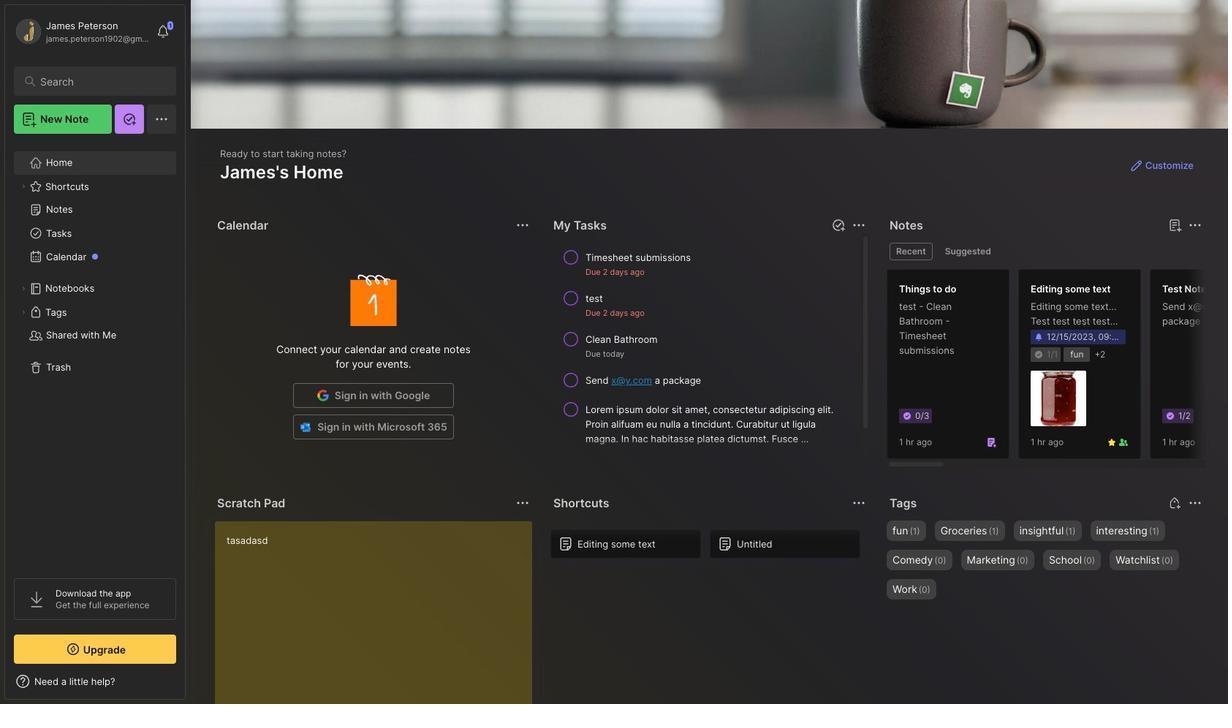 Task type: vqa. For each thing, say whether or not it's contained in the screenshot.
Sort Options image on the top right of page
no



Task type: describe. For each thing, give the bounding box(es) containing it.
1 tab from the left
[[890, 243, 933, 260]]

click to collapse image
[[185, 677, 196, 695]]

thumbnail image
[[1031, 371, 1087, 426]]

expand tags image
[[19, 308, 28, 317]]

none search field inside main element
[[40, 72, 163, 90]]

Search text field
[[40, 75, 163, 88]]

expand notebooks image
[[19, 284, 28, 293]]

2 tab from the left
[[939, 243, 998, 260]]



Task type: locate. For each thing, give the bounding box(es) containing it.
0 horizontal spatial tab
[[890, 243, 933, 260]]

More actions field
[[513, 215, 533, 235], [849, 215, 869, 235], [1185, 215, 1206, 235], [513, 493, 533, 513], [849, 493, 869, 513]]

None search field
[[40, 72, 163, 90]]

WHAT'S NEW field
[[5, 670, 185, 693]]

more actions image
[[1187, 216, 1204, 234]]

1 horizontal spatial row group
[[887, 269, 1228, 468]]

tab
[[890, 243, 933, 260], [939, 243, 998, 260]]

tree inside main element
[[5, 143, 185, 565]]

Account field
[[14, 17, 149, 46]]

new task image
[[831, 218, 846, 233]]

1 horizontal spatial tab
[[939, 243, 998, 260]]

more actions image
[[514, 216, 532, 234], [850, 216, 868, 234], [514, 494, 532, 512], [850, 494, 868, 512]]

main element
[[0, 0, 190, 704]]

tab list
[[890, 243, 1200, 260]]

tree
[[5, 143, 185, 565]]

Start writing… text field
[[227, 521, 532, 704]]

row group
[[887, 269, 1228, 468], [551, 529, 869, 567]]

1 vertical spatial row group
[[551, 529, 869, 567]]

0 vertical spatial row group
[[887, 269, 1228, 468]]

0 horizontal spatial row group
[[551, 529, 869, 567]]



